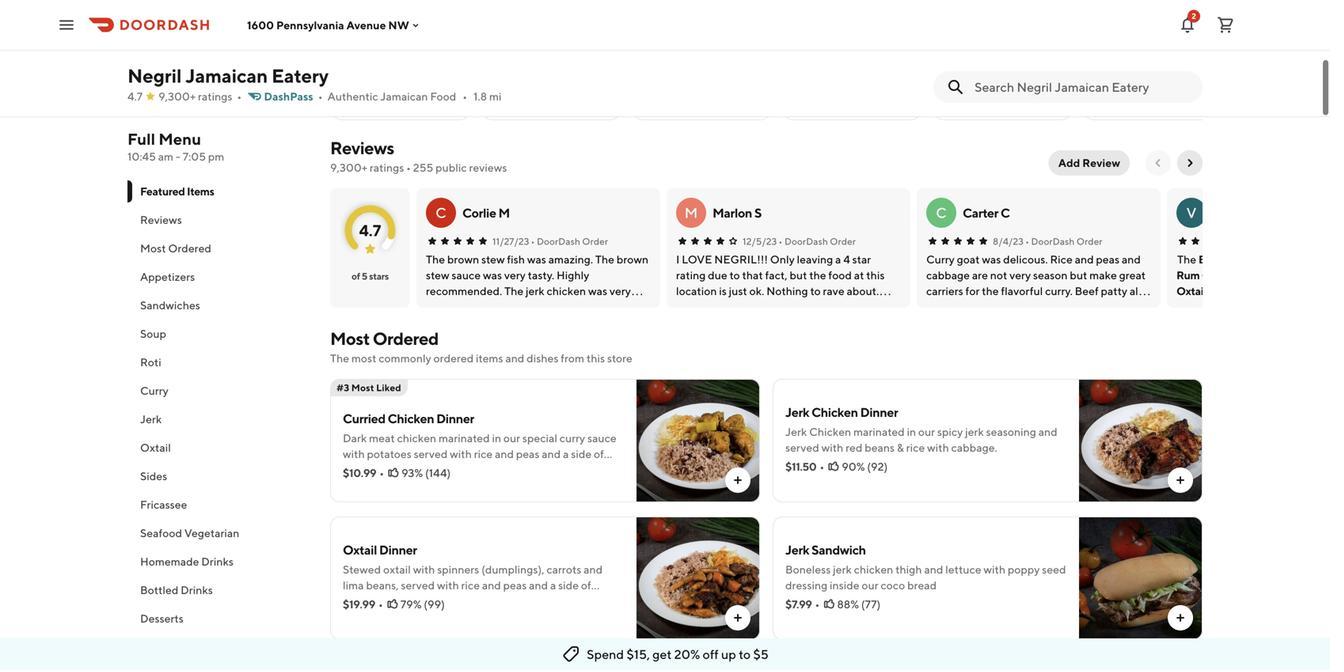 Task type: locate. For each thing, give the bounding box(es) containing it.
add item to cart image for boneless jerk chicken thigh and lettuce with poppy seed dressing inside our coco bread
[[1175, 612, 1187, 625]]

jerk
[[786, 405, 810, 420], [140, 413, 162, 426], [786, 426, 807, 439], [786, 543, 810, 558]]

0 vertical spatial add item to cart image
[[1175, 474, 1187, 487]]

carter
[[963, 206, 999, 221]]

marinated
[[854, 426, 905, 439], [439, 432, 490, 445]]

2 cabbage from the top
[[343, 595, 387, 608]]

(99) down spinners on the bottom left of page
[[424, 598, 445, 611]]

1 vertical spatial oxtail dinner image
[[637, 517, 760, 641]]

$19.99 right eatery
[[337, 80, 372, 93]]

1 vertical spatial curried chicken dinner image
[[637, 379, 760, 503]]

seafood vegetarian button
[[128, 520, 311, 548]]

1 horizontal spatial c
[[936, 204, 947, 221]]

dishes
[[527, 352, 559, 365]]

a down carrots
[[550, 579, 556, 592]]

4.7 down negril
[[128, 90, 143, 103]]

1 vertical spatial curried
[[343, 411, 386, 427]]

1 horizontal spatial order
[[830, 236, 856, 247]]

most up appetizers
[[140, 242, 166, 255]]

served up '$11.50 •'
[[786, 442, 820, 455]]

chicken inside curried chicken dinner $10.99
[[533, 61, 579, 76]]

peas inside oxtail dinner stewed oxtail with spinners (dumplings), carrots and lima beans, served with rice and peas and a side of cabbage
[[503, 579, 527, 592]]

reviews down featured
[[140, 213, 182, 227]]

2 horizontal spatial our
[[919, 426, 936, 439]]

chicken
[[533, 61, 579, 76], [1138, 61, 1184, 76], [812, 405, 858, 420], [388, 411, 434, 427], [810, 426, 852, 439]]

c for carter c
[[936, 204, 947, 221]]

-
[[176, 150, 181, 163]]

drinks down "homemade drinks"
[[181, 584, 213, 597]]

2 horizontal spatial oxtail
[[1177, 285, 1207, 298]]

$10.99 right 1.8
[[488, 98, 523, 111]]

side inside oxtail dinner stewed oxtail with spinners (dumplings), carrots and lima beans, served with rice and peas and a side of cabbage
[[558, 579, 579, 592]]

with up (144)
[[450, 448, 472, 461]]

bottled drinks button
[[128, 577, 311, 605]]

2 • doordash order from the left
[[779, 236, 856, 247]]

oxtail dinner image up authentic jamaican food • 1.8 mi
[[331, 0, 471, 55]]

thigh
[[896, 564, 922, 577]]

2 horizontal spatial • doordash order
[[1026, 236, 1103, 247]]

jerk for jerk
[[140, 413, 162, 426]]

oxtail inside oxtail button
[[140, 442, 171, 455]]

$10.99 down the dark
[[343, 467, 376, 480]]

with right "oxtail"
[[413, 564, 435, 577]]

3 order from the left
[[1077, 236, 1103, 247]]

$19.99 •
[[343, 598, 383, 611]]

0 horizontal spatial order
[[582, 236, 608, 247]]

0 horizontal spatial oxtail dinner image
[[331, 0, 471, 55]]

a down curry
[[563, 448, 569, 461]]

1 horizontal spatial • doordash order
[[779, 236, 856, 247]]

1 doordash from the left
[[537, 236, 581, 247]]

reviews inside button
[[140, 213, 182, 227]]

seed
[[1043, 564, 1067, 577]]

9,300+
[[159, 90, 196, 103], [330, 161, 368, 174]]

cabbage down the "lima"
[[343, 595, 387, 608]]

0 horizontal spatial jerk drumettes dinner image
[[637, 655, 760, 671]]

1 vertical spatial reviews
[[140, 213, 182, 227]]

in left spicy
[[907, 426, 916, 439]]

drinks
[[201, 556, 234, 569], [181, 584, 213, 597]]

79% down "oxtail"
[[401, 598, 422, 611]]

1 vertical spatial most
[[330, 329, 370, 349]]

jerk drumettes dinner image
[[783, 0, 923, 55], [637, 655, 760, 671]]

0 horizontal spatial add item to cart image
[[732, 474, 745, 487]]

1 cabbage from the top
[[343, 464, 387, 477]]

• doordash order right "12/5/23"
[[779, 236, 856, 247]]

next image
[[1184, 157, 1197, 170]]

oxtail for oxtail
[[140, 442, 171, 455]]

chicken inside curried chicken dinner dark meat chicken marinated in our special curry sauce with potatoes served with rice and peas and a side of cabbage
[[388, 411, 434, 427]]

corlie m
[[463, 206, 510, 221]]

0 vertical spatial peas
[[516, 448, 540, 461]]

1 horizontal spatial jamaican
[[381, 90, 428, 103]]

curried chicken dinner image
[[482, 0, 622, 55], [637, 379, 760, 503]]

our up (77) at the bottom of page
[[862, 579, 879, 592]]

0 horizontal spatial doordash
[[537, 236, 581, 247]]

drinks inside homemade drinks button
[[201, 556, 234, 569]]

2 horizontal spatial order
[[1077, 236, 1103, 247]]

dinner down cake
[[1209, 285, 1242, 298]]

ordered up appetizers
[[168, 242, 211, 255]]

1 horizontal spatial 9,300+
[[330, 161, 368, 174]]

marinated up (144)
[[439, 432, 490, 445]]

0 vertical spatial $11.50
[[1090, 98, 1123, 111]]

• down goat dinnner
[[977, 80, 982, 93]]

corlie
[[463, 206, 496, 221]]

served inside oxtail dinner stewed oxtail with spinners (dumplings), carrots and lima beans, served with rice and peas and a side of cabbage
[[401, 579, 435, 592]]

boneless
[[786, 564, 831, 577]]

and
[[506, 352, 525, 365], [1039, 426, 1058, 439], [495, 448, 514, 461], [542, 448, 561, 461], [584, 564, 603, 577], [925, 564, 944, 577], [482, 579, 501, 592], [529, 579, 548, 592]]

sandwich
[[812, 543, 866, 558]]

cabbage
[[343, 464, 387, 477], [343, 595, 387, 608]]

of inside oxtail dinner stewed oxtail with spinners (dumplings), carrots and lima beans, served with rice and peas and a side of cabbage
[[581, 579, 591, 592]]

order for s
[[830, 236, 856, 247]]

rice inside 'jerk chicken dinner jerk chicken marinated in our spicy jerk seasoning and served with red beans & rice with cabbage.'
[[907, 442, 925, 455]]

1 horizontal spatial of
[[581, 579, 591, 592]]

$11.50 •
[[786, 461, 825, 474]]

spinners
[[437, 564, 479, 577]]

curried up the dark
[[343, 411, 386, 427]]

0 horizontal spatial chicken
[[397, 432, 437, 445]]

0 horizontal spatial add item to cart image
[[732, 612, 745, 625]]

our inside curried chicken dinner dark meat chicken marinated in our special curry sauce with potatoes served with rice and peas and a side of cabbage
[[504, 432, 520, 445]]

most
[[140, 242, 166, 255], [330, 329, 370, 349], [351, 383, 374, 394]]

1 horizontal spatial marinated
[[854, 426, 905, 439]]

dinner
[[488, 79, 526, 94], [1167, 79, 1205, 94], [1209, 285, 1242, 298], [861, 405, 899, 420], [437, 411, 474, 427], [379, 543, 417, 558]]

2 horizontal spatial of
[[594, 448, 604, 461]]

ordered
[[168, 242, 211, 255], [373, 329, 439, 349]]

peas down (dumplings),
[[503, 579, 527, 592]]

1 vertical spatial 4.7
[[359, 221, 381, 240]]

dashpass •
[[264, 90, 323, 103]]

most inside "button"
[[140, 242, 166, 255]]

1 horizontal spatial curried
[[488, 61, 531, 76]]

1 vertical spatial drinks
[[181, 584, 213, 597]]

$10.99 inside curried chicken dinner $10.99
[[488, 98, 523, 111]]

marlon s
[[713, 206, 762, 221]]

lima
[[343, 579, 364, 592]]

1 vertical spatial $19.99
[[343, 598, 375, 611]]

drinks down seafood vegetarian button
[[201, 556, 234, 569]]

eatery
[[272, 65, 329, 87]]

goat dinnner image
[[933, 0, 1073, 55]]

1600
[[247, 18, 274, 31]]

most inside most ordered the most commonly ordered items and dishes from this store
[[330, 329, 370, 349]]

drinks inside bottled drinks button
[[181, 584, 213, 597]]

jamaican left food
[[381, 90, 428, 103]]

1 horizontal spatial jerk drumettes dinner image
[[783, 0, 923, 55]]

0 horizontal spatial 9,300+
[[159, 90, 196, 103]]

authentic jamaican food • 1.8 mi
[[328, 90, 502, 103]]

store
[[607, 352, 633, 365]]

curry
[[140, 385, 169, 398]]

89% (55)
[[999, 80, 1044, 93]]

ordered inside the most ordered "button"
[[168, 242, 211, 255]]

1 vertical spatial jerk chicken dinner image
[[1080, 379, 1203, 503]]

beef
[[1199, 253, 1222, 266]]

0 horizontal spatial our
[[504, 432, 520, 445]]

doordash right 8/4/23
[[1032, 236, 1075, 247]]

0 horizontal spatial reviews
[[140, 213, 182, 227]]

9,300+ down negril
[[159, 90, 196, 103]]

93%
[[402, 467, 423, 480]]

get
[[653, 648, 672, 663]]

ordered inside most ordered the most commonly ordered items and dishes from this store
[[373, 329, 439, 349]]

1 horizontal spatial m
[[685, 204, 698, 221]]

doordash right the 11/27/23
[[537, 236, 581, 247]]

1 horizontal spatial a
[[563, 448, 569, 461]]

0 vertical spatial reviews
[[330, 138, 394, 158]]

c left carter
[[936, 204, 947, 221]]

0 horizontal spatial $11.50
[[786, 461, 817, 474]]

peas inside curried chicken dinner dark meat chicken marinated in our special curry sauce with potatoes served with rice and peas and a side of cabbage
[[516, 448, 540, 461]]

1 vertical spatial oxtail
[[140, 442, 171, 455]]

carter c
[[963, 206, 1010, 221]]

sides button
[[128, 463, 311, 491]]

served up the 93% (144) at the bottom left of page
[[414, 448, 448, 461]]

1 vertical spatial of
[[594, 448, 604, 461]]

(99)
[[420, 80, 441, 93], [424, 598, 445, 611]]

doordash right "12/5/23"
[[785, 236, 828, 247]]

79% (99)
[[397, 80, 441, 93], [401, 598, 445, 611]]

1 horizontal spatial our
[[862, 579, 879, 592]]

1 vertical spatial 9,300+
[[330, 161, 368, 174]]

in left special
[[492, 432, 501, 445]]

items
[[187, 185, 214, 198]]

jerk inside 'jerk chicken dinner jerk chicken marinated in our spicy jerk seasoning and served with red beans & rice with cabbage.'
[[966, 426, 984, 439]]

spend $15, get 20% off up to $5
[[587, 648, 769, 663]]

0 horizontal spatial ratings
[[198, 90, 232, 103]]

a
[[563, 448, 569, 461], [550, 579, 556, 592]]

0 vertical spatial add item to cart image
[[732, 474, 745, 487]]

1 horizontal spatial $10.99
[[488, 98, 523, 111]]

ordered for most ordered the most commonly ordered items and dishes from this store
[[373, 329, 439, 349]]

1 horizontal spatial oxtail
[[343, 543, 377, 558]]

$19.99
[[337, 80, 372, 93], [343, 598, 375, 611]]

ratings
[[198, 90, 232, 103], [370, 161, 404, 174]]

0 horizontal spatial jerk
[[833, 564, 852, 577]]

oxtail
[[383, 564, 411, 577]]

1 horizontal spatial reviews
[[330, 138, 394, 158]]

chicken for dark
[[388, 411, 434, 427]]

oxtail inside oxtail dinner stewed oxtail with spinners (dumplings), carrots and lima beans, served with rice and peas and a side of cabbage
[[343, 543, 377, 558]]

#3
[[337, 383, 349, 394]]

(99) left 1.8
[[420, 80, 441, 93]]

served
[[786, 442, 820, 455], [414, 448, 448, 461], [401, 579, 435, 592]]

jerk inside jerk sandwich boneless jerk chicken thigh and lettuce with poppy seed dressing inside our coco bread
[[786, 543, 810, 558]]

with left poppy
[[984, 564, 1006, 577]]

$10.99 •
[[343, 467, 384, 480]]

special
[[523, 432, 558, 445]]

9,300+ ratings •
[[159, 90, 242, 103]]

0 horizontal spatial curried chicken dinner image
[[482, 0, 622, 55]]

2 order from the left
[[830, 236, 856, 247]]

• down "beans,"
[[379, 598, 383, 611]]

1 vertical spatial add item to cart image
[[732, 612, 745, 625]]

2 vertical spatial oxtail
[[343, 543, 377, 558]]

0 horizontal spatial c
[[436, 204, 447, 221]]

jerk inside button
[[140, 413, 162, 426]]

reviews inside "reviews 9,300+ ratings • 255 public reviews"
[[330, 138, 394, 158]]

seafood
[[140, 527, 182, 540]]

oxtail dinner image up 20%
[[637, 517, 760, 641]]

1 horizontal spatial 4.7
[[359, 221, 381, 240]]

add review
[[1059, 156, 1121, 170]]

• down eatery
[[318, 90, 323, 103]]

oxtail down the rum
[[1177, 285, 1207, 298]]

our left special
[[504, 432, 520, 445]]

$11.50 left 90%
[[786, 461, 817, 474]]

Item Search search field
[[975, 78, 1190, 96]]

4.7 up of 5 stars
[[359, 221, 381, 240]]

1 vertical spatial $11.50
[[786, 461, 817, 474]]

with down spicy
[[928, 442, 949, 455]]

red
[[846, 442, 863, 455]]

oxtail up sides
[[140, 442, 171, 455]]

featured
[[140, 185, 185, 198]]

most ordered the most commonly ordered items and dishes from this store
[[330, 329, 633, 365]]

0 vertical spatial jerk chicken dinner image
[[632, 0, 772, 55]]

curried inside curried chicken dinner dark meat chicken marinated in our special curry sauce with potatoes served with rice and peas and a side of cabbage
[[343, 411, 386, 427]]

of down sauce
[[594, 448, 604, 461]]

0 vertical spatial 4.7
[[128, 90, 143, 103]]

0 vertical spatial ordered
[[168, 242, 211, 255]]

fricassee button
[[128, 491, 311, 520]]

dinner up (49)
[[1167, 79, 1205, 94]]

chicken up potatoes
[[397, 432, 437, 445]]

m
[[685, 204, 698, 221], [499, 206, 510, 221]]

dinner right 1.8
[[488, 79, 526, 94]]

jerk sandwich boneless jerk chicken thigh and lettuce with poppy seed dressing inside our coco bread
[[786, 543, 1067, 592]]

• doordash order right the 11/27/23
[[531, 236, 608, 247]]

curried inside curried chicken dinner $10.99
[[488, 61, 531, 76]]

1 horizontal spatial in
[[907, 426, 916, 439]]

1 order from the left
[[582, 236, 608, 247]]

soup button
[[128, 320, 311, 349]]

dinner up "oxtail"
[[379, 543, 417, 558]]

c right carter
[[1001, 206, 1010, 221]]

79% left food
[[397, 80, 418, 93]]

2 vertical spatial of
[[581, 579, 591, 592]]

with down spinners on the bottom left of page
[[437, 579, 459, 592]]

add item to cart image
[[1175, 474, 1187, 487], [732, 612, 745, 625]]

our left spicy
[[919, 426, 936, 439]]

1 vertical spatial (99)
[[424, 598, 445, 611]]

#3 most liked
[[337, 383, 401, 394]]

0 vertical spatial oxtail
[[1177, 285, 1207, 298]]

chicken inside fricasse chicken (brown stew)  dinner
[[1138, 61, 1184, 76]]

0 vertical spatial drinks
[[201, 556, 234, 569]]

jerk up inside
[[833, 564, 852, 577]]

in inside 'jerk chicken dinner jerk chicken marinated in our spicy jerk seasoning and served with red beans & rice with cabbage.'
[[907, 426, 916, 439]]

0 horizontal spatial marinated
[[439, 432, 490, 445]]

stew)
[[1133, 79, 1165, 94]]

peas down special
[[516, 448, 540, 461]]

$11.50 for $11.50 •
[[786, 461, 817, 474]]

ordered up commonly
[[373, 329, 439, 349]]

0 vertical spatial curried
[[488, 61, 531, 76]]

3 doordash from the left
[[1032, 236, 1075, 247]]

dinner up beans
[[861, 405, 899, 420]]

jerk inside jerk sandwich boneless jerk chicken thigh and lettuce with poppy seed dressing inside our coco bread
[[833, 564, 852, 577]]

jerk chicken dinner image
[[632, 0, 772, 55], [1080, 379, 1203, 503]]

$7.99 •
[[786, 598, 820, 611]]

goat
[[939, 61, 968, 76]]

of down carrots
[[581, 579, 591, 592]]

oxtail dinner image
[[331, 0, 471, 55], [637, 517, 760, 641]]

1 horizontal spatial ordered
[[373, 329, 439, 349]]

roti button
[[128, 349, 311, 377]]

9,300+ down reviews link
[[330, 161, 368, 174]]

0 vertical spatial a
[[563, 448, 569, 461]]

0 horizontal spatial a
[[550, 579, 556, 592]]

marinated up beans
[[854, 426, 905, 439]]

• down (brown
[[1126, 98, 1131, 111]]

79% (99) left 1.8
[[397, 80, 441, 93]]

• doordash order right 8/4/23
[[1026, 236, 1103, 247]]

side down carrots
[[558, 579, 579, 592]]

served down "oxtail"
[[401, 579, 435, 592]]

fricasse
[[1090, 61, 1135, 76]]

1 vertical spatial ratings
[[370, 161, 404, 174]]

order
[[582, 236, 608, 247], [830, 236, 856, 247], [1077, 236, 1103, 247]]

1 horizontal spatial doordash
[[785, 236, 828, 247]]

in
[[907, 426, 916, 439], [492, 432, 501, 445]]

dinner inside curried chicken dinner $10.99
[[488, 79, 526, 94]]

4.7
[[128, 90, 143, 103], [359, 221, 381, 240]]

oxtail inside beef pattie rum cake oxtail dinner
[[1177, 285, 1207, 298]]

0 horizontal spatial ordered
[[168, 242, 211, 255]]

order for m
[[582, 236, 608, 247]]

1 vertical spatial side
[[558, 579, 579, 592]]

• left 255
[[406, 161, 411, 174]]

12/5/23
[[743, 236, 777, 247]]

0 vertical spatial chicken
[[397, 432, 437, 445]]

93% (144)
[[402, 467, 451, 480]]

0 vertical spatial $19.99
[[337, 80, 372, 93]]

$15,
[[627, 648, 650, 663]]

most right #3 at bottom left
[[351, 383, 374, 394]]

0 vertical spatial most
[[140, 242, 166, 255]]

inside
[[830, 579, 860, 592]]

most up the
[[330, 329, 370, 349]]

3 • doordash order from the left
[[1026, 236, 1103, 247]]

1 horizontal spatial jerk
[[966, 426, 984, 439]]

jerk up cabbage.
[[966, 426, 984, 439]]

$11.50 down (brown
[[1090, 98, 1123, 111]]

served inside curried chicken dinner dark meat chicken marinated in our special curry sauce with potatoes served with rice and peas and a side of cabbage
[[414, 448, 448, 461]]

0 vertical spatial side
[[571, 448, 592, 461]]

$19.99 down the "lima"
[[343, 598, 375, 611]]

of left 5
[[352, 271, 360, 282]]

beef pattie rum cake oxtail dinner
[[1177, 253, 1254, 298]]

jerk chicken dinner jerk chicken marinated in our spicy jerk seasoning and served with red beans & rice with cabbage.
[[786, 405, 1058, 455]]

1 horizontal spatial ratings
[[370, 161, 404, 174]]

81% (49)
[[1148, 98, 1191, 111]]

• right $7.99
[[815, 598, 820, 611]]

reviews 9,300+ ratings • 255 public reviews
[[330, 138, 507, 174]]

0 horizontal spatial jamaican
[[186, 65, 268, 87]]

1 horizontal spatial $11.50
[[1090, 98, 1123, 111]]

sandwiches button
[[128, 291, 311, 320]]

previous image
[[1152, 157, 1165, 170]]

m left the marlon
[[685, 204, 698, 221]]

79% (99) down "oxtail"
[[401, 598, 445, 611]]

m right corlie
[[499, 206, 510, 221]]

curried up mi on the top left of page
[[488, 61, 531, 76]]

• right the 11/27/23
[[531, 236, 535, 247]]

pennsylvania
[[276, 18, 344, 31]]

$11.50 for $11.50
[[1090, 98, 1123, 111]]

pattie
[[1224, 253, 1254, 266]]

ratings down reviews link
[[370, 161, 404, 174]]

oxtail dinner stewed oxtail with spinners (dumplings), carrots and lima beans, served with rice and peas and a side of cabbage
[[343, 543, 603, 608]]

chicken up coco
[[854, 564, 894, 577]]

full menu 10:45 am - 7:05 pm
[[128, 130, 224, 163]]

reviews down authentic
[[330, 138, 394, 158]]

$11.50
[[1090, 98, 1123, 111], [786, 461, 817, 474]]

1 vertical spatial 79% (99)
[[401, 598, 445, 611]]

c left corlie
[[436, 204, 447, 221]]

dinner inside beef pattie rum cake oxtail dinner
[[1209, 285, 1242, 298]]

cabbage down potatoes
[[343, 464, 387, 477]]

chicken for stew)
[[1138, 61, 1184, 76]]

0 horizontal spatial in
[[492, 432, 501, 445]]

0 vertical spatial curried chicken dinner image
[[482, 0, 622, 55]]

0 horizontal spatial oxtail
[[140, 442, 171, 455]]

oxtail up stewed
[[343, 543, 377, 558]]

ratings down negril jamaican eatery
[[198, 90, 232, 103]]

2 horizontal spatial doordash
[[1032, 236, 1075, 247]]

0 vertical spatial 9,300+
[[159, 90, 196, 103]]

jamaican up the 9,300+ ratings •
[[186, 65, 268, 87]]

doordash for carter c
[[1032, 236, 1075, 247]]

0 vertical spatial $10.99
[[488, 98, 523, 111]]

this
[[587, 352, 605, 365]]

side down curry
[[571, 448, 592, 461]]

(brown
[[1090, 79, 1131, 94]]

and inside jerk sandwich boneless jerk chicken thigh and lettuce with poppy seed dressing inside our coco bread
[[925, 564, 944, 577]]

1 • doordash order from the left
[[531, 236, 608, 247]]

fricassee
[[140, 499, 187, 512]]

1 vertical spatial add item to cart image
[[1175, 612, 1187, 625]]

dinner up (144)
[[437, 411, 474, 427]]

oxtail for oxtail dinner stewed oxtail with spinners (dumplings), carrots and lima beans, served with rice and peas and a side of cabbage
[[343, 543, 377, 558]]

add item to cart image
[[732, 474, 745, 487], [1175, 612, 1187, 625]]

2 doordash from the left
[[785, 236, 828, 247]]

• left 1.8
[[463, 90, 467, 103]]

0 vertical spatial (99)
[[420, 80, 441, 93]]

$19.99 for $19.99
[[337, 80, 372, 93]]



Task type: vqa. For each thing, say whether or not it's contained in the screenshot.
bottom $0.99
no



Task type: describe. For each thing, give the bounding box(es) containing it.
reviews link
[[330, 138, 394, 158]]

255
[[413, 161, 434, 174]]

2 horizontal spatial c
[[1001, 206, 1010, 221]]

dinner inside curried chicken dinner dark meat chicken marinated in our special curry sauce with potatoes served with rice and peas and a side of cabbage
[[437, 411, 474, 427]]

ordered for most ordered
[[168, 242, 211, 255]]

drinks for bottled drinks
[[181, 584, 213, 597]]

• down potatoes
[[380, 467, 384, 480]]

90%
[[842, 461, 865, 474]]

marinated inside curried chicken dinner dark meat chicken marinated in our special curry sauce with potatoes served with rice and peas and a side of cabbage
[[439, 432, 490, 445]]

0 vertical spatial oxtail dinner image
[[331, 0, 471, 55]]

curried for curried chicken dinner dark meat chicken marinated in our special curry sauce with potatoes served with rice and peas and a side of cabbage
[[343, 411, 386, 427]]

curry
[[560, 432, 585, 445]]

most for most ordered the most commonly ordered items and dishes from this store
[[330, 329, 370, 349]]

homemade drinks
[[140, 556, 234, 569]]

• right 8/4/23
[[1026, 236, 1030, 247]]

most ordered
[[140, 242, 211, 255]]

in inside curried chicken dinner dark meat chicken marinated in our special curry sauce with potatoes served with rice and peas and a side of cabbage
[[492, 432, 501, 445]]

most for most ordered
[[140, 242, 166, 255]]

89%
[[999, 80, 1021, 93]]

fricasse chicken (brown stew)  dinner image
[[1084, 0, 1224, 55]]

88% (77)
[[838, 598, 881, 611]]

pm
[[208, 150, 224, 163]]

(92)
[[868, 461, 888, 474]]

stewed
[[343, 564, 381, 577]]

negril jamaican eatery
[[128, 65, 329, 87]]

marlon
[[713, 206, 752, 221]]

homemade
[[140, 556, 199, 569]]

roti
[[140, 356, 161, 369]]

0 vertical spatial 79% (99)
[[397, 80, 441, 93]]

cabbage inside curried chicken dinner dark meat chicken marinated in our special curry sauce with potatoes served with rice and peas and a side of cabbage
[[343, 464, 387, 477]]

ratings inside "reviews 9,300+ ratings • 255 public reviews"
[[370, 161, 404, 174]]

• right "12/5/23"
[[779, 236, 783, 247]]

1.8
[[474, 90, 487, 103]]

of 5 stars
[[352, 271, 389, 282]]

• left 90%
[[820, 461, 825, 474]]

full
[[128, 130, 155, 149]]

reviews
[[469, 161, 507, 174]]

jamaican for negril
[[186, 65, 268, 87]]

jerk button
[[128, 406, 311, 434]]

spicy
[[938, 426, 963, 439]]

0 horizontal spatial m
[[499, 206, 510, 221]]

and inside most ordered the most commonly ordered items and dishes from this store
[[506, 352, 525, 365]]

bottled
[[140, 584, 179, 597]]

jamaican for authentic
[[381, 90, 428, 103]]

$7.99
[[786, 598, 812, 611]]

1600 pennsylvania avenue nw button
[[247, 18, 422, 31]]

chicken inside jerk sandwich boneless jerk chicken thigh and lettuce with poppy seed dressing inside our coco bread
[[854, 564, 894, 577]]

88%
[[838, 598, 859, 611]]

from
[[561, 352, 585, 365]]

dark
[[343, 432, 367, 445]]

• doordash order for marlon s
[[779, 236, 856, 247]]

$19.99 for $19.99 •
[[343, 598, 375, 611]]

drinks for homemade drinks
[[201, 556, 234, 569]]

rum cake button
[[1177, 268, 1228, 284]]

reviews button
[[128, 206, 311, 234]]

rum
[[1177, 269, 1200, 282]]

avenue
[[347, 18, 386, 31]]

beans,
[[366, 579, 399, 592]]

0 vertical spatial jerk drumettes dinner image
[[783, 0, 923, 55]]

• doordash order for carter c
[[1026, 236, 1103, 247]]

stars
[[369, 271, 389, 282]]

to
[[739, 648, 751, 663]]

open menu image
[[57, 15, 76, 34]]

commonly
[[379, 352, 431, 365]]

chicken inside curried chicken dinner dark meat chicken marinated in our special curry sauce with potatoes served with rice and peas and a side of cabbage
[[397, 432, 437, 445]]

notification bell image
[[1179, 15, 1198, 34]]

0 items, open order cart image
[[1217, 15, 1236, 34]]

9,300+ inside "reviews 9,300+ ratings • 255 public reviews"
[[330, 161, 368, 174]]

0 horizontal spatial 4.7
[[128, 90, 143, 103]]

0 horizontal spatial jerk chicken dinner image
[[632, 0, 772, 55]]

of inside curried chicken dinner dark meat chicken marinated in our special curry sauce with potatoes served with rice and peas and a side of cabbage
[[594, 448, 604, 461]]

7:05
[[183, 150, 206, 163]]

0 vertical spatial ratings
[[198, 90, 232, 103]]

dressing
[[786, 579, 828, 592]]

10:45
[[128, 150, 156, 163]]

our inside jerk sandwich boneless jerk chicken thigh and lettuce with poppy seed dressing inside our coco bread
[[862, 579, 879, 592]]

rice inside curried chicken dinner dark meat chicken marinated in our special curry sauce with potatoes served with rice and peas and a side of cabbage
[[474, 448, 493, 461]]

c for corlie m
[[436, 204, 447, 221]]

our inside 'jerk chicken dinner jerk chicken marinated in our spicy jerk seasoning and served with red beans & rice with cabbage.'
[[919, 426, 936, 439]]

add item to cart image for curried chicken dinner
[[732, 474, 745, 487]]

jerk for jerk sandwich boneless jerk chicken thigh and lettuce with poppy seed dressing inside our coco bread
[[786, 543, 810, 558]]

(dumplings),
[[482, 564, 545, 577]]

items
[[476, 352, 503, 365]]

am
[[158, 150, 174, 163]]

dinner inside fricasse chicken (brown stew)  dinner
[[1167, 79, 1205, 94]]

public
[[436, 161, 467, 174]]

mi
[[489, 90, 502, 103]]

2 vertical spatial most
[[351, 383, 374, 394]]

desserts button
[[128, 605, 311, 634]]

bread
[[908, 579, 937, 592]]

add item to cart image for oxtail dinner
[[732, 612, 745, 625]]

reviews for reviews
[[140, 213, 182, 227]]

a inside oxtail dinner stewed oxtail with spinners (dumplings), carrots and lima beans, served with rice and peas and a side of cabbage
[[550, 579, 556, 592]]

ordered
[[434, 352, 474, 365]]

seasoning
[[987, 426, 1037, 439]]

• down negril jamaican eatery
[[237, 90, 242, 103]]

0 horizontal spatial $10.99
[[343, 467, 376, 480]]

11/27/23
[[493, 236, 530, 247]]

cabbage inside oxtail dinner stewed oxtail with spinners (dumplings), carrots and lima beans, served with rice and peas and a side of cabbage
[[343, 595, 387, 608]]

• doordash order for corlie m
[[531, 236, 608, 247]]

s
[[755, 206, 762, 221]]

cake
[[1202, 269, 1228, 282]]

curried chicken dinner dark meat chicken marinated in our special curry sauce with potatoes served with rice and peas and a side of cabbage
[[343, 411, 617, 477]]

rice inside oxtail dinner stewed oxtail with spinners (dumplings), carrots and lima beans, served with rice and peas and a side of cabbage
[[461, 579, 480, 592]]

chicken for jerk
[[812, 405, 858, 420]]

food
[[430, 90, 456, 103]]

doordash for corlie m
[[537, 236, 581, 247]]

served inside 'jerk chicken dinner jerk chicken marinated in our spicy jerk seasoning and served with red beans & rice with cabbage.'
[[786, 442, 820, 455]]

a inside curried chicken dinner dark meat chicken marinated in our special curry sauce with potatoes served with rice and peas and a side of cabbage
[[563, 448, 569, 461]]

add item to cart image for jerk chicken dinner
[[1175, 474, 1187, 487]]

1 vertical spatial 79%
[[401, 598, 422, 611]]

reviews for reviews 9,300+ ratings • 255 public reviews
[[330, 138, 394, 158]]

20%
[[675, 648, 700, 663]]

• inside "reviews 9,300+ ratings • 255 public reviews"
[[406, 161, 411, 174]]

and inside 'jerk chicken dinner jerk chicken marinated in our spicy jerk seasoning and served with red beans & rice with cabbage.'
[[1039, 426, 1058, 439]]

nw
[[388, 18, 409, 31]]

curried for curried chicken dinner $10.99
[[488, 61, 531, 76]]

with left red
[[822, 442, 844, 455]]

authentic
[[328, 90, 378, 103]]

jerk for jerk chicken dinner jerk chicken marinated in our spicy jerk seasoning and served with red beans & rice with cabbage.
[[786, 405, 810, 420]]

dinner inside oxtail dinner stewed oxtail with spinners (dumplings), carrots and lima beans, served with rice and peas and a side of cabbage
[[379, 543, 417, 558]]

curry button
[[128, 377, 311, 406]]

add
[[1059, 156, 1081, 170]]

most ordered button
[[128, 234, 311, 263]]

v
[[1187, 204, 1197, 221]]

seafood vegetarian
[[140, 527, 240, 540]]

1600 pennsylvania avenue nw
[[247, 18, 409, 31]]

off
[[703, 648, 719, 663]]

dashpass
[[264, 90, 313, 103]]

with inside jerk sandwich boneless jerk chicken thigh and lettuce with poppy seed dressing inside our coco bread
[[984, 564, 1006, 577]]

(77)
[[862, 598, 881, 611]]

90% (92)
[[842, 461, 888, 474]]

sides
[[140, 470, 167, 483]]

soup
[[140, 328, 166, 341]]

jerk sandwich image
[[1080, 517, 1203, 641]]

beans
[[865, 442, 895, 455]]

0 vertical spatial 79%
[[397, 80, 418, 93]]

side inside curried chicken dinner dark meat chicken marinated in our special curry sauce with potatoes served with rice and peas and a side of cabbage
[[571, 448, 592, 461]]

add review button
[[1049, 150, 1130, 176]]

doordash for marlon s
[[785, 236, 828, 247]]

1 horizontal spatial curried chicken dinner image
[[637, 379, 760, 503]]

1 vertical spatial jerk drumettes dinner image
[[637, 655, 760, 671]]

1 horizontal spatial jerk chicken dinner image
[[1080, 379, 1203, 503]]

featured items
[[140, 185, 214, 198]]

goat dinnner
[[939, 61, 1015, 76]]

appetizers
[[140, 270, 195, 284]]

beef pattie button
[[1199, 252, 1254, 268]]

order for c
[[1077, 236, 1103, 247]]

chicken for $10.99
[[533, 61, 579, 76]]

0 vertical spatial of
[[352, 271, 360, 282]]

with down the dark
[[343, 448, 365, 461]]

marinated inside 'jerk chicken dinner jerk chicken marinated in our spicy jerk seasoning and served with red beans & rice with cabbage.'
[[854, 426, 905, 439]]

menu
[[159, 130, 201, 149]]

5
[[362, 271, 368, 282]]

dinner inside 'jerk chicken dinner jerk chicken marinated in our spicy jerk seasoning and served with red beans & rice with cabbage.'
[[861, 405, 899, 420]]



